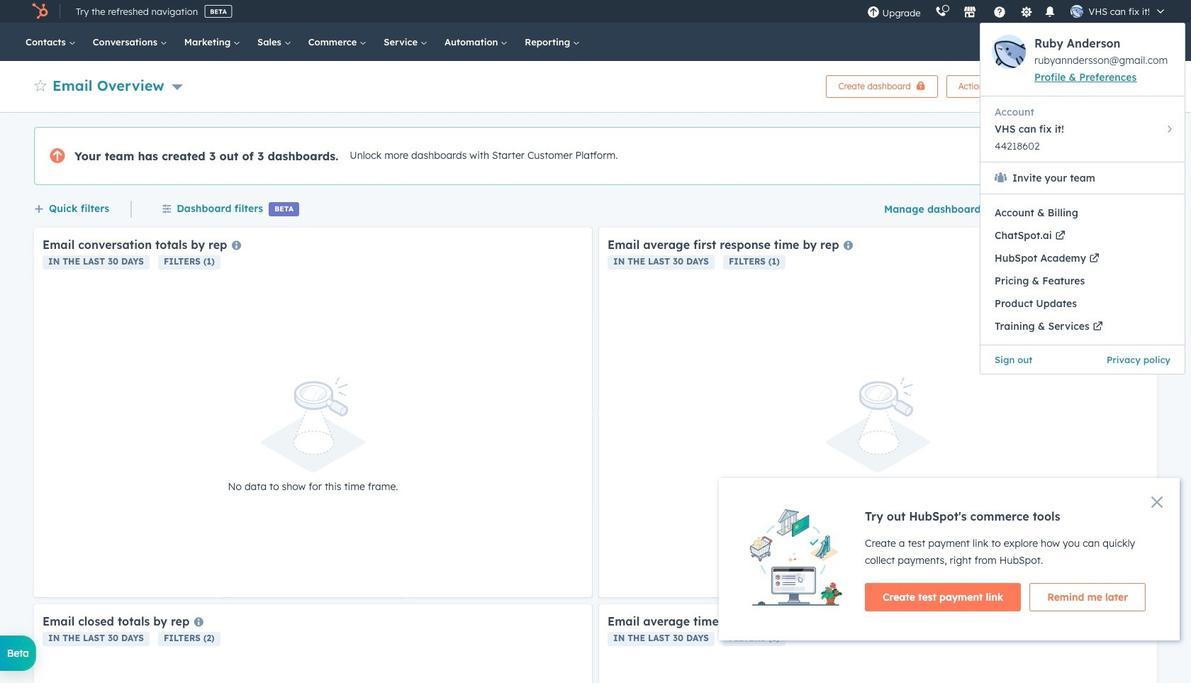 Task type: vqa. For each thing, say whether or not it's contained in the screenshot.
email closed totals by rep element
yes



Task type: locate. For each thing, give the bounding box(es) containing it.
marketplaces image
[[964, 6, 976, 19]]

menu
[[860, 0, 1186, 374], [980, 23, 1186, 374]]

1 horizontal spatial ruby anderson image
[[1071, 5, 1083, 18]]

ruby anderson image
[[1071, 5, 1083, 18], [992, 35, 1026, 69]]

1 vertical spatial ruby anderson image
[[992, 35, 1026, 69]]

email closed totals by rep element
[[34, 604, 592, 683]]

menu item
[[980, 0, 1186, 374], [981, 201, 1185, 224], [981, 270, 1185, 292], [981, 292, 1185, 315], [981, 345, 1083, 374], [1083, 345, 1185, 374]]

email average first response time by rep element
[[599, 228, 1158, 597]]

banner
[[34, 71, 1158, 98]]

email conversation totals by rep element
[[34, 228, 592, 597]]



Task type: describe. For each thing, give the bounding box(es) containing it.
0 vertical spatial ruby anderson image
[[1071, 5, 1083, 18]]

Search HubSpot search field
[[982, 30, 1142, 54]]

email average time to close by rep element
[[599, 604, 1158, 683]]

0 horizontal spatial ruby anderson image
[[992, 35, 1026, 69]]

close image
[[1152, 496, 1163, 508]]



